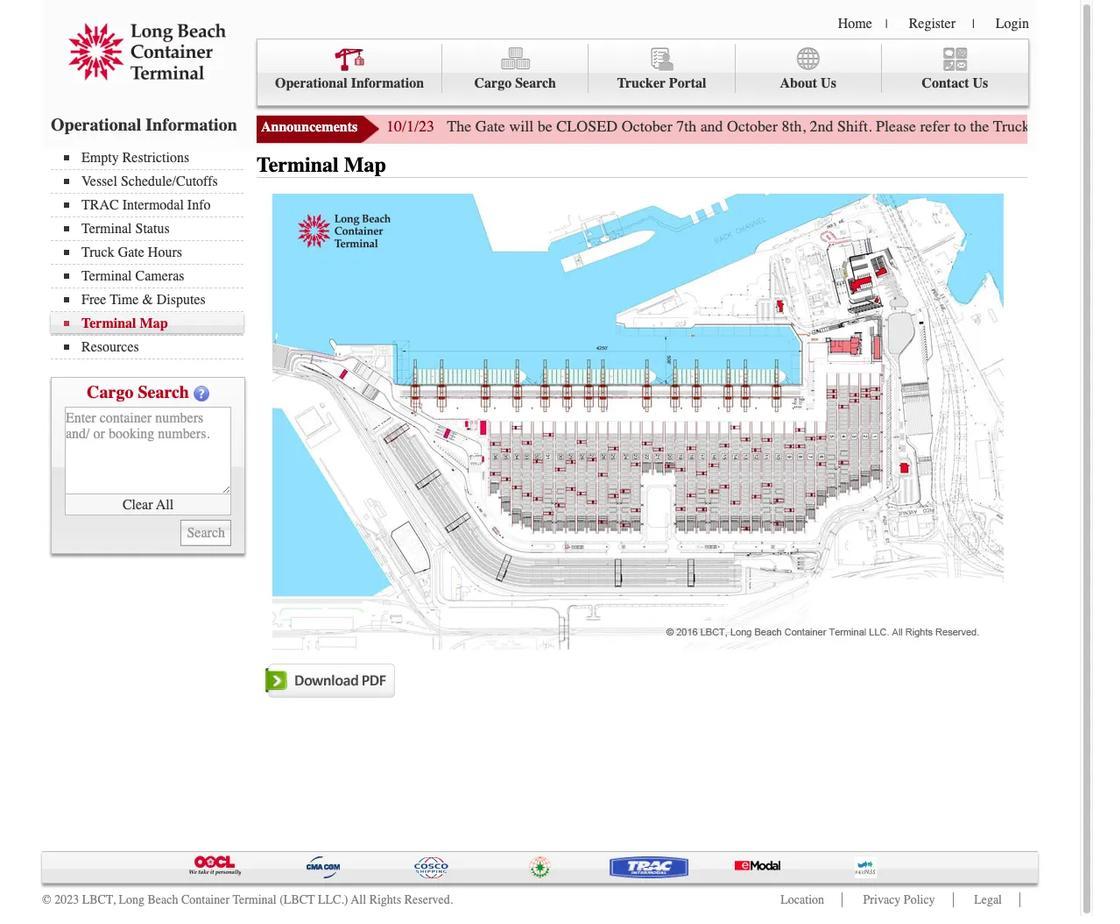 Task type: vqa. For each thing, say whether or not it's contained in the screenshot.
the topmost "2nd"
no



Task type: locate. For each thing, give the bounding box(es) containing it.
us
[[821, 75, 837, 91], [973, 75, 989, 91]]

operational information up empty restrictions link
[[51, 115, 237, 135]]

terminal down trac
[[82, 221, 132, 237]]

1 horizontal spatial october
[[728, 117, 778, 136]]

cameras
[[135, 268, 185, 284]]

0 horizontal spatial us
[[821, 75, 837, 91]]

hou
[[1069, 117, 1094, 136]]

trac intermodal info link
[[64, 197, 244, 213]]

all inside button
[[156, 497, 174, 512]]

1 horizontal spatial operational
[[275, 75, 348, 91]]

map
[[344, 153, 386, 177], [140, 316, 168, 331]]

1 horizontal spatial cargo search
[[475, 75, 557, 91]]

policy
[[904, 892, 936, 907]]

rights
[[370, 892, 402, 907]]

2 us from the left
[[973, 75, 989, 91]]

0 vertical spatial cargo search
[[475, 75, 557, 91]]

cargo search down resources link
[[87, 382, 189, 402]]

october left the 7th at top
[[622, 117, 673, 136]]

information up restrictions
[[146, 115, 237, 135]]

2023
[[54, 892, 79, 907]]

beach
[[148, 892, 178, 907]]

1 horizontal spatial truck
[[994, 117, 1031, 136]]

1 horizontal spatial cargo
[[475, 75, 512, 91]]

us right about
[[821, 75, 837, 91]]

search down resources link
[[138, 382, 189, 402]]

information up 10/1/23
[[351, 75, 424, 91]]

reserved.
[[405, 892, 453, 907]]

1 vertical spatial menu bar
[[51, 148, 252, 359]]

privacy
[[864, 892, 901, 907]]

terminal
[[257, 153, 339, 177], [82, 221, 132, 237], [82, 268, 132, 284], [82, 316, 136, 331], [233, 892, 277, 907]]

cargo search up will
[[475, 75, 557, 91]]

clear all button
[[65, 494, 231, 515]]

map down announcements
[[344, 153, 386, 177]]

truck
[[994, 117, 1031, 136], [82, 245, 115, 260]]

trucker portal link
[[589, 44, 736, 93]]

1 vertical spatial operational
[[51, 115, 141, 135]]

resources
[[82, 339, 139, 355]]

us right contact
[[973, 75, 989, 91]]

cargo search
[[475, 75, 557, 91], [87, 382, 189, 402]]

0 vertical spatial information
[[351, 75, 424, 91]]

schedule/cutoffs
[[121, 174, 218, 189]]

&
[[142, 292, 153, 308]]

home
[[839, 16, 873, 32]]

truck gate hours link
[[64, 245, 244, 260]]

0 horizontal spatial |
[[886, 17, 889, 32]]

truck right the
[[994, 117, 1031, 136]]

operational
[[275, 75, 348, 91], [51, 115, 141, 135]]

cargo
[[475, 75, 512, 91], [87, 382, 134, 402]]

1 vertical spatial all
[[351, 892, 367, 907]]

terminal down announcements
[[257, 153, 339, 177]]

2 | from the left
[[973, 17, 975, 32]]

| right home
[[886, 17, 889, 32]]

location
[[781, 892, 825, 907]]

None submit
[[181, 520, 231, 546]]

0 horizontal spatial menu bar
[[51, 148, 252, 359]]

0 vertical spatial map
[[344, 153, 386, 177]]

1 horizontal spatial |
[[973, 17, 975, 32]]

1 horizontal spatial operational information
[[275, 75, 424, 91]]

empty restrictions link
[[64, 150, 244, 166]]

october
[[622, 117, 673, 136], [728, 117, 778, 136]]

be
[[538, 117, 553, 136]]

0 horizontal spatial map
[[140, 316, 168, 331]]

operational information up announcements
[[275, 75, 424, 91]]

to
[[955, 117, 967, 136]]

1 vertical spatial cargo search
[[87, 382, 189, 402]]

1 horizontal spatial search
[[516, 75, 557, 91]]

0 vertical spatial all
[[156, 497, 174, 512]]

login
[[996, 16, 1030, 32]]

menu bar containing empty restrictions
[[51, 148, 252, 359]]

restrictions
[[122, 150, 189, 166]]

1 horizontal spatial map
[[344, 153, 386, 177]]

october right and
[[728, 117, 778, 136]]

all right clear
[[156, 497, 174, 512]]

0 horizontal spatial search
[[138, 382, 189, 402]]

1 horizontal spatial menu bar
[[257, 39, 1030, 106]]

empty
[[82, 150, 119, 166]]

all
[[156, 497, 174, 512], [351, 892, 367, 907]]

time
[[110, 292, 139, 308]]

0 vertical spatial cargo
[[475, 75, 512, 91]]

terminal map link
[[64, 316, 244, 331]]

0 horizontal spatial information
[[146, 115, 237, 135]]

1 vertical spatial operational information
[[51, 115, 237, 135]]

1 horizontal spatial us
[[973, 75, 989, 91]]

1 us from the left
[[821, 75, 837, 91]]

status
[[135, 221, 170, 237]]

shift.
[[838, 117, 873, 136]]

0 horizontal spatial gate
[[118, 245, 145, 260]]

terminal cameras link
[[64, 268, 244, 284]]

1 vertical spatial map
[[140, 316, 168, 331]]

0 horizontal spatial all
[[156, 497, 174, 512]]

free time & disputes link
[[64, 292, 244, 308]]

truck inside 'empty restrictions vessel schedule/cutoffs trac intermodal info terminal status truck gate hours terminal cameras free time & disputes terminal map resources'
[[82, 245, 115, 260]]

| left login
[[973, 17, 975, 32]]

1 vertical spatial cargo
[[87, 382, 134, 402]]

operational up empty at the left top of the page
[[51, 115, 141, 135]]

truck down trac
[[82, 245, 115, 260]]

0 horizontal spatial october
[[622, 117, 673, 136]]

closed
[[557, 117, 618, 136]]

all right llc.)
[[351, 892, 367, 907]]

0 vertical spatial menu bar
[[257, 39, 1030, 106]]

portal
[[670, 75, 707, 91]]

0 vertical spatial truck
[[994, 117, 1031, 136]]

0 horizontal spatial truck
[[82, 245, 115, 260]]

terminal status link
[[64, 221, 244, 237]]

1 vertical spatial truck
[[82, 245, 115, 260]]

trucker portal
[[617, 75, 707, 91]]

resources link
[[64, 339, 244, 355]]

container
[[181, 892, 230, 907]]

information
[[351, 75, 424, 91], [146, 115, 237, 135]]

contact us link
[[883, 44, 1029, 93]]

operational up announcements
[[275, 75, 348, 91]]

search
[[516, 75, 557, 91], [138, 382, 189, 402]]

2 horizontal spatial gate
[[1035, 117, 1065, 136]]

©
[[42, 892, 51, 907]]

register
[[910, 16, 956, 32]]

map up resources link
[[140, 316, 168, 331]]

cargo up will
[[475, 75, 512, 91]]

gate
[[476, 117, 506, 136], [1035, 117, 1065, 136], [118, 245, 145, 260]]

gate right the
[[476, 117, 506, 136]]

1 horizontal spatial all
[[351, 892, 367, 907]]

1 horizontal spatial gate
[[476, 117, 506, 136]]

long
[[119, 892, 145, 907]]

search up be
[[516, 75, 557, 91]]

operational information
[[275, 75, 424, 91], [51, 115, 237, 135]]

gate down status
[[118, 245, 145, 260]]

menu bar
[[257, 39, 1030, 106], [51, 148, 252, 359]]

about us
[[781, 75, 837, 91]]

gate left hou
[[1035, 117, 1065, 136]]

|
[[886, 17, 889, 32], [973, 17, 975, 32]]

contact
[[922, 75, 970, 91]]

clear
[[123, 497, 153, 512]]

will
[[509, 117, 534, 136]]

cargo down resources
[[87, 382, 134, 402]]

map inside 'empty restrictions vessel schedule/cutoffs trac intermodal info terminal status truck gate hours terminal cameras free time & disputes terminal map resources'
[[140, 316, 168, 331]]

operational information link
[[258, 44, 443, 93]]

(lbct
[[280, 892, 315, 907]]



Task type: describe. For each thing, give the bounding box(es) containing it.
gate inside 'empty restrictions vessel schedule/cutoffs trac intermodal info terminal status truck gate hours terminal cameras free time & disputes terminal map resources'
[[118, 245, 145, 260]]

refer
[[921, 117, 951, 136]]

2 october from the left
[[728, 117, 778, 136]]

privacy policy
[[864, 892, 936, 907]]

0 horizontal spatial cargo search
[[87, 382, 189, 402]]

0 horizontal spatial cargo
[[87, 382, 134, 402]]

legal
[[975, 892, 1003, 907]]

the
[[971, 117, 990, 136]]

1 october from the left
[[622, 117, 673, 136]]

lbct,
[[82, 892, 116, 907]]

contact us
[[922, 75, 989, 91]]

terminal up free
[[82, 268, 132, 284]]

1 horizontal spatial information
[[351, 75, 424, 91]]

1 vertical spatial search
[[138, 382, 189, 402]]

location link
[[781, 892, 825, 907]]

Enter container numbers and/ or booking numbers.  text field
[[65, 407, 231, 494]]

0 vertical spatial search
[[516, 75, 557, 91]]

10/1/23 the gate will be closed october 7th and october 8th, 2nd shift. please refer to the truck gate hou
[[387, 117, 1094, 136]]

cargo search link
[[443, 44, 589, 93]]

trac
[[82, 197, 119, 213]]

hours
[[148, 245, 182, 260]]

0 horizontal spatial operational
[[51, 115, 141, 135]]

1 | from the left
[[886, 17, 889, 32]]

login link
[[996, 16, 1030, 32]]

trucker
[[617, 75, 666, 91]]

0 vertical spatial operational
[[275, 75, 348, 91]]

register link
[[910, 16, 956, 32]]

7th
[[677, 117, 697, 136]]

vessel
[[82, 174, 117, 189]]

disputes
[[157, 292, 206, 308]]

empty restrictions vessel schedule/cutoffs trac intermodal info terminal status truck gate hours terminal cameras free time & disputes terminal map resources
[[82, 150, 218, 355]]

llc.)
[[318, 892, 348, 907]]

vessel schedule/cutoffs link
[[64, 174, 244, 189]]

clear all
[[123, 497, 174, 512]]

terminal up resources
[[82, 316, 136, 331]]

8th,
[[782, 117, 807, 136]]

us for about us
[[821, 75, 837, 91]]

about us link
[[736, 44, 883, 93]]

about
[[781, 75, 818, 91]]

0 horizontal spatial operational information
[[51, 115, 237, 135]]

terminal map
[[257, 153, 386, 177]]

terminal left (lbct
[[233, 892, 277, 907]]

legal link
[[975, 892, 1003, 907]]

2nd
[[810, 117, 834, 136]]

please
[[877, 117, 917, 136]]

10/1/23
[[387, 117, 435, 136]]

us for contact us
[[973, 75, 989, 91]]

intermodal
[[122, 197, 184, 213]]

menu bar containing operational information
[[257, 39, 1030, 106]]

1 vertical spatial information
[[146, 115, 237, 135]]

and
[[701, 117, 724, 136]]

info
[[187, 197, 211, 213]]

© 2023 lbct, long beach container terminal (lbct llc.) all rights reserved.
[[42, 892, 453, 907]]

announcements
[[261, 119, 358, 135]]

0 vertical spatial operational information
[[275, 75, 424, 91]]

the
[[447, 117, 472, 136]]

free
[[82, 292, 106, 308]]

privacy policy link
[[864, 892, 936, 907]]

home link
[[839, 16, 873, 32]]



